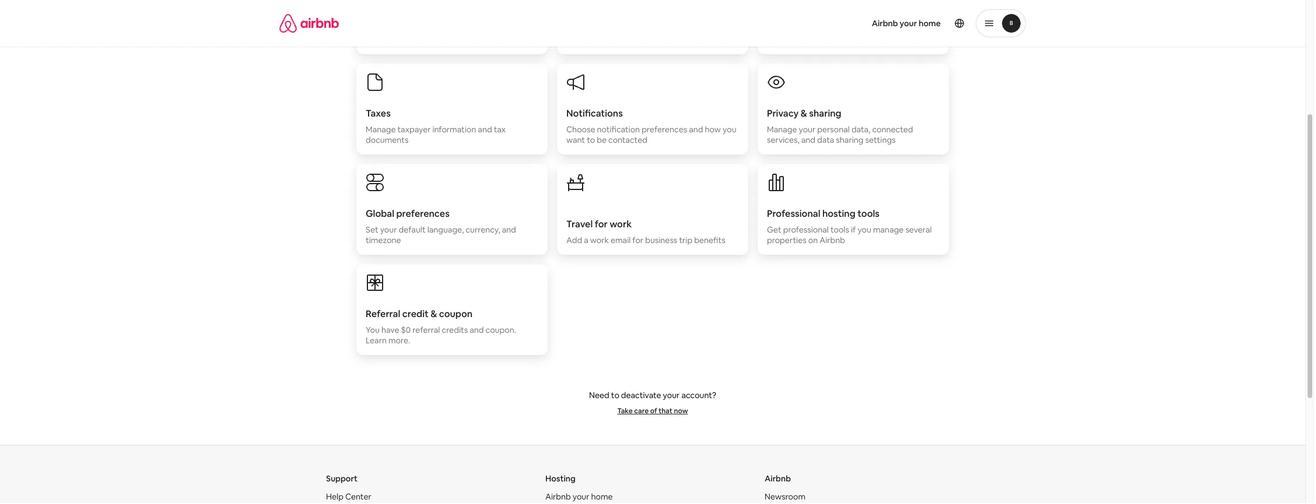 Task type: locate. For each thing, give the bounding box(es) containing it.
0 horizontal spatial home
[[591, 492, 613, 502]]

you inside "professional hosting tools get professional tools if you manage several properties on airbnb"
[[858, 225, 871, 235]]

1 vertical spatial home
[[591, 492, 613, 502]]

airbnb down hosting
[[545, 492, 571, 502]]

0 vertical spatial &
[[801, 107, 807, 120]]

1 manage from the left
[[366, 124, 396, 135]]

coupon
[[439, 308, 473, 320]]

for right the travel
[[595, 218, 608, 230]]

and inside notifications choose notification preferences and how you want to be contacted
[[689, 124, 703, 135]]

and left how
[[689, 124, 703, 135]]

& right privacy
[[801, 107, 807, 120]]

benefits
[[694, 235, 725, 246]]

trip
[[679, 235, 692, 246]]

notifications
[[566, 107, 623, 120]]

your up the that
[[663, 390, 680, 401]]

your down hosting
[[573, 492, 589, 502]]

airbnb right on
[[820, 235, 845, 246]]

1 horizontal spatial to
[[611, 390, 619, 401]]

settings
[[865, 135, 896, 145]]

learn
[[366, 335, 387, 346]]

take
[[617, 407, 633, 416]]

your inside 'link'
[[900, 18, 917, 29]]

privacy & sharing manage your personal data, connected services, and data sharing settings
[[767, 107, 913, 145]]

account?
[[682, 390, 716, 401]]

for
[[595, 218, 608, 230], [633, 235, 643, 246]]

airbnb your home down hosting
[[545, 492, 613, 502]]

business
[[645, 235, 677, 246]]

$0
[[401, 325, 411, 335]]

& inside privacy & sharing manage your personal data, connected services, and data sharing settings
[[801, 107, 807, 120]]

1 vertical spatial sharing
[[836, 135, 864, 145]]

0 vertical spatial you
[[723, 124, 736, 135]]

preferences inside notifications choose notification preferences and how you want to be contacted
[[642, 124, 687, 135]]

1 horizontal spatial home
[[919, 18, 941, 29]]

&
[[801, 107, 807, 120], [431, 308, 437, 320]]

0 horizontal spatial manage
[[366, 124, 396, 135]]

0 horizontal spatial to
[[587, 135, 595, 145]]

care
[[634, 407, 649, 416]]

and left tax
[[478, 124, 492, 135]]

to
[[587, 135, 595, 145], [611, 390, 619, 401]]

your inside privacy & sharing manage your personal data, connected services, and data sharing settings
[[799, 124, 816, 135]]

travel for work add a work email for business trip benefits
[[566, 218, 725, 246]]

that
[[659, 407, 673, 416]]

sharing up personal
[[809, 107, 842, 120]]

0 vertical spatial preferences
[[642, 124, 687, 135]]

manage down privacy
[[767, 124, 797, 135]]

be
[[597, 135, 607, 145]]

to inside need to deactivate your account? take care of that now
[[611, 390, 619, 401]]

0 horizontal spatial you
[[723, 124, 736, 135]]

0 horizontal spatial tools
[[831, 225, 849, 235]]

0 vertical spatial airbnb your home
[[872, 18, 941, 29]]

you
[[723, 124, 736, 135], [858, 225, 871, 235]]

default
[[399, 225, 426, 235]]

airbnb your home right payouts,
[[872, 18, 941, 29]]

your inside global preferences set your default language, currency, and timezone
[[380, 225, 397, 235]]

travel
[[566, 218, 593, 230]]

1 vertical spatial preferences
[[396, 208, 450, 220]]

your left data
[[799, 124, 816, 135]]

professional
[[767, 208, 820, 220]]

review payments, payouts, coupons, and gift cards link
[[758, 0, 949, 59]]

0 vertical spatial work
[[610, 218, 632, 230]]

0 horizontal spatial preferences
[[396, 208, 450, 220]]

and right credits
[[470, 325, 484, 335]]

help center
[[326, 492, 371, 502]]

and right currency,
[[502, 225, 516, 235]]

cards
[[767, 34, 788, 45]]

to left the be
[[587, 135, 595, 145]]

help
[[326, 492, 343, 502]]

1 horizontal spatial work
[[610, 218, 632, 230]]

airbnb up newsroom "link"
[[765, 474, 791, 484]]

and inside review payments, payouts, coupons, and gift cards
[[907, 24, 921, 34]]

preferences up default
[[396, 208, 450, 220]]

1 vertical spatial for
[[633, 235, 643, 246]]

notifications choose notification preferences and how you want to be contacted
[[566, 107, 736, 145]]

your
[[900, 18, 917, 29], [799, 124, 816, 135], [380, 225, 397, 235], [663, 390, 680, 401], [573, 492, 589, 502]]

airbnb your home
[[872, 18, 941, 29], [545, 492, 613, 502]]

1 vertical spatial &
[[431, 308, 437, 320]]

personal
[[817, 124, 850, 135]]

privacy
[[767, 107, 799, 120]]

1 vertical spatial you
[[858, 225, 871, 235]]

get
[[767, 225, 781, 235]]

and
[[907, 24, 921, 34], [478, 124, 492, 135], [689, 124, 703, 135], [801, 135, 816, 145], [502, 225, 516, 235], [470, 325, 484, 335]]

if
[[851, 225, 856, 235]]

0 vertical spatial home
[[919, 18, 941, 29]]

0 vertical spatial tools
[[858, 208, 880, 220]]

connected
[[872, 124, 913, 135]]

you right if
[[858, 225, 871, 235]]

notification
[[597, 124, 640, 135]]

2 manage from the left
[[767, 124, 797, 135]]

preferences
[[642, 124, 687, 135], [396, 208, 450, 220]]

1 horizontal spatial airbnb your home link
[[865, 11, 948, 36]]

airbnb right payouts,
[[872, 18, 898, 29]]

payments,
[[796, 24, 835, 34]]

manage inside taxes manage taxpayer information and tax documents
[[366, 124, 396, 135]]

preferences inside global preferences set your default language, currency, and timezone
[[396, 208, 450, 220]]

language,
[[427, 225, 464, 235]]

home inside profile element
[[919, 18, 941, 29]]

1 horizontal spatial you
[[858, 225, 871, 235]]

on
[[808, 235, 818, 246]]

1 vertical spatial to
[[611, 390, 619, 401]]

tools
[[858, 208, 880, 220], [831, 225, 849, 235]]

work
[[610, 218, 632, 230], [590, 235, 609, 246]]

review
[[767, 24, 794, 34]]

sharing
[[809, 107, 842, 120], [836, 135, 864, 145]]

you right how
[[723, 124, 736, 135]]

0 vertical spatial to
[[587, 135, 595, 145]]

manage
[[873, 225, 904, 235]]

now
[[674, 407, 688, 416]]

need to deactivate your account? take care of that now
[[589, 390, 716, 416]]

your right the set
[[380, 225, 397, 235]]

and inside taxes manage taxpayer information and tax documents
[[478, 124, 492, 135]]

airbnb inside "professional hosting tools get professional tools if you manage several properties on airbnb"
[[820, 235, 845, 246]]

airbnb your home link
[[865, 11, 948, 36], [545, 492, 613, 502]]

0 horizontal spatial airbnb your home
[[545, 492, 613, 502]]

work right a
[[590, 235, 609, 246]]

want
[[566, 135, 585, 145]]

1 horizontal spatial preferences
[[642, 124, 687, 135]]

tools up manage
[[858, 208, 880, 220]]

0 vertical spatial airbnb your home link
[[865, 11, 948, 36]]

and inside referral credit & coupon you have $0 referral credits and coupon. learn more.
[[470, 325, 484, 335]]

and left the gift
[[907, 24, 921, 34]]

1 horizontal spatial manage
[[767, 124, 797, 135]]

& up referral
[[431, 308, 437, 320]]

for right email
[[633, 235, 643, 246]]

your left the gift
[[900, 18, 917, 29]]

global preferences set your default language, currency, and timezone
[[366, 208, 516, 246]]

credit
[[402, 308, 429, 320]]

and left data
[[801, 135, 816, 145]]

airbnb
[[872, 18, 898, 29], [820, 235, 845, 246], [765, 474, 791, 484], [545, 492, 571, 502]]

referral
[[413, 325, 440, 335]]

1 horizontal spatial airbnb your home
[[872, 18, 941, 29]]

to right need
[[611, 390, 619, 401]]

manage
[[366, 124, 396, 135], [767, 124, 797, 135]]

work up email
[[610, 218, 632, 230]]

home
[[919, 18, 941, 29], [591, 492, 613, 502]]

referral credit & coupon you have $0 referral credits and coupon. learn more.
[[366, 308, 516, 346]]

0 horizontal spatial airbnb your home link
[[545, 492, 613, 502]]

tools left if
[[831, 225, 849, 235]]

coupons,
[[870, 24, 905, 34]]

currency,
[[466, 225, 500, 235]]

and inside privacy & sharing manage your personal data, connected services, and data sharing settings
[[801, 135, 816, 145]]

1 vertical spatial tools
[[831, 225, 849, 235]]

taxes manage taxpayer information and tax documents
[[366, 107, 506, 145]]

support
[[326, 474, 358, 484]]

help center link
[[326, 492, 371, 502]]

1 horizontal spatial for
[[633, 235, 643, 246]]

taxes
[[366, 107, 391, 120]]

how
[[705, 124, 721, 135]]

manage down taxes
[[366, 124, 396, 135]]

newsroom
[[765, 492, 806, 502]]

preferences right notification
[[642, 124, 687, 135]]

airbnb your home link inside profile element
[[865, 11, 948, 36]]

several
[[906, 225, 932, 235]]

sharing right data
[[836, 135, 864, 145]]

0 horizontal spatial for
[[595, 218, 608, 230]]

1 vertical spatial work
[[590, 235, 609, 246]]

0 horizontal spatial &
[[431, 308, 437, 320]]

1 horizontal spatial &
[[801, 107, 807, 120]]

email
[[611, 235, 631, 246]]

and inside global preferences set your default language, currency, and timezone
[[502, 225, 516, 235]]

global
[[366, 208, 394, 220]]

more.
[[388, 335, 410, 346]]



Task type: describe. For each thing, give the bounding box(es) containing it.
0 vertical spatial sharing
[[809, 107, 842, 120]]

1 vertical spatial airbnb your home link
[[545, 492, 613, 502]]

coupon.
[[486, 325, 516, 335]]

a
[[584, 235, 588, 246]]

taxpayer
[[398, 124, 431, 135]]

properties
[[767, 235, 807, 246]]

contacted
[[608, 135, 647, 145]]

services,
[[767, 135, 800, 145]]

take care of that now link
[[617, 407, 688, 416]]

timezone
[[366, 235, 401, 246]]

referral
[[366, 308, 400, 320]]

review payments, payouts, coupons, and gift cards
[[767, 24, 936, 45]]

1 vertical spatial airbnb your home
[[545, 492, 613, 502]]

data,
[[852, 124, 871, 135]]

add
[[566, 235, 582, 246]]

gift
[[922, 24, 936, 34]]

credits
[[442, 325, 468, 335]]

professional hosting tools get professional tools if you manage several properties on airbnb
[[767, 208, 932, 246]]

hosting
[[822, 208, 856, 220]]

of
[[650, 407, 657, 416]]

payouts,
[[837, 24, 869, 34]]

choose
[[566, 124, 595, 135]]

documents
[[366, 135, 409, 145]]

need
[[589, 390, 609, 401]]

you inside notifications choose notification preferences and how you want to be contacted
[[723, 124, 736, 135]]

newsroom link
[[765, 492, 806, 502]]

professional
[[783, 225, 829, 235]]

0 vertical spatial for
[[595, 218, 608, 230]]

airbnb inside profile element
[[872, 18, 898, 29]]

your inside need to deactivate your account? take care of that now
[[663, 390, 680, 401]]

set
[[366, 225, 378, 235]]

tax
[[494, 124, 506, 135]]

profile element
[[667, 0, 1026, 47]]

& inside referral credit & coupon you have $0 referral credits and coupon. learn more.
[[431, 308, 437, 320]]

hosting
[[545, 474, 576, 484]]

have
[[381, 325, 399, 335]]

you
[[366, 325, 380, 335]]

airbnb your home inside profile element
[[872, 18, 941, 29]]

center
[[345, 492, 371, 502]]

0 horizontal spatial work
[[590, 235, 609, 246]]

manage inside privacy & sharing manage your personal data, connected services, and data sharing settings
[[767, 124, 797, 135]]

information
[[433, 124, 476, 135]]

to inside notifications choose notification preferences and how you want to be contacted
[[587, 135, 595, 145]]

deactivate
[[621, 390, 661, 401]]

data
[[817, 135, 834, 145]]

1 horizontal spatial tools
[[858, 208, 880, 220]]



Task type: vqa. For each thing, say whether or not it's contained in the screenshot.


